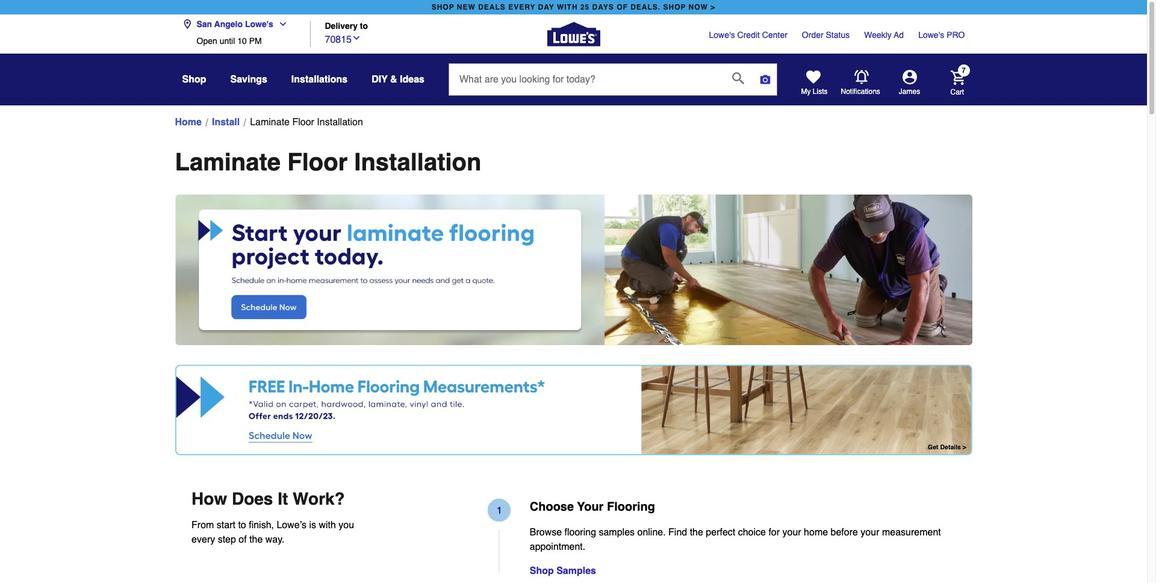 Task type: locate. For each thing, give the bounding box(es) containing it.
0 horizontal spatial to
[[238, 520, 246, 531]]

how does it work?
[[192, 489, 345, 508]]

laminate floor installation down the 'installations'
[[250, 117, 363, 128]]

my
[[802, 87, 811, 96]]

how
[[192, 489, 227, 508]]

1 horizontal spatial the
[[690, 527, 704, 538]]

floor down the 'installations'
[[293, 117, 314, 128]]

0 vertical spatial shop
[[182, 74, 206, 85]]

until
[[220, 36, 235, 46]]

chevron down image inside san angelo lowe's button
[[273, 19, 288, 29]]

weekly ad link
[[865, 29, 904, 41]]

0 horizontal spatial shop
[[182, 74, 206, 85]]

your
[[783, 527, 802, 538], [861, 527, 880, 538]]

the inside from start to finish, lowe's is with you every step of the way.
[[250, 534, 263, 545]]

2 horizontal spatial lowe's
[[919, 30, 945, 40]]

1 horizontal spatial lowe's
[[710, 30, 736, 40]]

10
[[238, 36, 247, 46]]

1 shop from the left
[[432, 3, 455, 11]]

0 horizontal spatial shop
[[432, 3, 455, 11]]

before
[[831, 527, 859, 538]]

>
[[711, 3, 716, 11]]

cart
[[951, 88, 965, 96]]

the right 'find'
[[690, 527, 704, 538]]

home link
[[175, 115, 202, 130]]

25
[[581, 3, 590, 11]]

to right delivery
[[360, 21, 368, 31]]

your right for
[[783, 527, 802, 538]]

7
[[962, 66, 966, 75]]

floor
[[293, 117, 314, 128], [288, 148, 348, 176]]

diy
[[372, 74, 388, 85]]

finish,
[[249, 520, 274, 531]]

deals.
[[631, 3, 661, 11]]

chevron down image right angelo
[[273, 19, 288, 29]]

with
[[319, 520, 336, 531]]

shop for shop
[[182, 74, 206, 85]]

savings button
[[230, 69, 267, 90]]

lowe's home improvement notification center image
[[855, 70, 869, 84]]

laminate
[[250, 117, 290, 128], [175, 148, 281, 176]]

is
[[309, 520, 316, 531]]

measurement
[[883, 527, 942, 538]]

laminate floor installation
[[250, 117, 363, 128], [175, 148, 482, 176]]

0 vertical spatial laminate
[[250, 117, 290, 128]]

perfect
[[706, 527, 736, 538]]

home
[[175, 117, 202, 128]]

pm
[[249, 36, 262, 46]]

angelo
[[214, 19, 243, 29]]

shop left now
[[664, 3, 687, 11]]

lowe's left credit
[[710, 30, 736, 40]]

laminate right install link
[[250, 117, 290, 128]]

now
[[689, 3, 709, 11]]

to
[[360, 21, 368, 31], [238, 520, 246, 531]]

ideas
[[400, 74, 425, 85]]

1 vertical spatial chevron down image
[[352, 33, 362, 43]]

lowe's
[[245, 19, 273, 29], [710, 30, 736, 40], [919, 30, 945, 40]]

1 vertical spatial floor
[[288, 148, 348, 176]]

installations button
[[292, 69, 348, 90]]

lowe's home improvement lists image
[[807, 70, 821, 84]]

my lists
[[802, 87, 828, 96]]

to up the of
[[238, 520, 246, 531]]

from
[[192, 520, 214, 531]]

find
[[669, 527, 688, 538]]

0 vertical spatial installation
[[317, 117, 363, 128]]

1 horizontal spatial chevron down image
[[352, 33, 362, 43]]

shop left the new
[[432, 3, 455, 11]]

0 vertical spatial chevron down image
[[273, 19, 288, 29]]

1 vertical spatial shop
[[530, 566, 554, 576]]

1 horizontal spatial shop
[[530, 566, 554, 576]]

1 horizontal spatial your
[[861, 527, 880, 538]]

san angelo lowe's
[[197, 19, 273, 29]]

savings
[[230, 74, 267, 85]]

0 vertical spatial laminate floor installation
[[250, 117, 363, 128]]

chevron down image down delivery to
[[352, 33, 362, 43]]

shop
[[432, 3, 455, 11], [664, 3, 687, 11]]

your right before
[[861, 527, 880, 538]]

the right the of
[[250, 534, 263, 545]]

0 horizontal spatial the
[[250, 534, 263, 545]]

browse
[[530, 527, 562, 538]]

1 vertical spatial to
[[238, 520, 246, 531]]

None search field
[[449, 63, 778, 107]]

lowe's inside button
[[245, 19, 273, 29]]

delivery
[[325, 21, 358, 31]]

Search Query text field
[[449, 64, 723, 95]]

san
[[197, 19, 212, 29]]

lowe's for lowe's pro
[[919, 30, 945, 40]]

1 horizontal spatial to
[[360, 21, 368, 31]]

1 vertical spatial installation
[[354, 148, 482, 176]]

1 horizontal spatial shop
[[664, 3, 687, 11]]

shop
[[182, 74, 206, 85], [530, 566, 554, 576]]

samples
[[599, 527, 635, 538]]

shop samples
[[530, 566, 597, 576]]

shop down appointment.
[[530, 566, 554, 576]]

flooring
[[607, 500, 656, 514]]

lowe's pro
[[919, 30, 966, 40]]

search image
[[733, 72, 745, 84]]

with
[[557, 3, 578, 11]]

0 horizontal spatial lowe's
[[245, 19, 273, 29]]

0 vertical spatial floor
[[293, 117, 314, 128]]

diy & ideas button
[[372, 69, 425, 90]]

70815 button
[[325, 31, 362, 47]]

deals
[[479, 3, 506, 11]]

installation inside "link"
[[317, 117, 363, 128]]

lowe's left pro
[[919, 30, 945, 40]]

shop down open
[[182, 74, 206, 85]]

0 horizontal spatial chevron down image
[[273, 19, 288, 29]]

lowe's up pm
[[245, 19, 273, 29]]

the
[[690, 527, 704, 538], [250, 534, 263, 545]]

laminate floor installation down laminate floor installation "link" at the left top of page
[[175, 148, 482, 176]]

lowe's
[[277, 520, 307, 531]]

an icon of the number 1. image
[[377, 499, 511, 572]]

shop for shop samples
[[530, 566, 554, 576]]

70815
[[325, 34, 352, 45]]

floor down laminate floor installation "link" at the left top of page
[[288, 148, 348, 176]]

chevron down image
[[273, 19, 288, 29], [352, 33, 362, 43]]

flooring
[[565, 527, 597, 538]]

laminate down install
[[175, 148, 281, 176]]

0 horizontal spatial your
[[783, 527, 802, 538]]

0 vertical spatial to
[[360, 21, 368, 31]]

home
[[804, 527, 829, 538]]

shop button
[[182, 69, 206, 90]]

choose
[[530, 500, 574, 514]]



Task type: vqa. For each thing, say whether or not it's contained in the screenshot.
Lowe's Home Improvement Cart "icon"
yes



Task type: describe. For each thing, give the bounding box(es) containing it.
to inside from start to finish, lowe's is with you every step of the way.
[[238, 520, 246, 531]]

floor inside laminate floor installation "link"
[[293, 117, 314, 128]]

2 shop from the left
[[664, 3, 687, 11]]

1 vertical spatial laminate floor installation
[[175, 148, 482, 176]]

2 your from the left
[[861, 527, 880, 538]]

from start to finish, lowe's is with you every step of the way.
[[192, 520, 354, 545]]

1 vertical spatial laminate
[[175, 148, 281, 176]]

james
[[899, 87, 921, 96]]

appointment.
[[530, 541, 586, 552]]

start
[[217, 520, 236, 531]]

of
[[239, 534, 247, 545]]

laminate floor installation link
[[250, 115, 363, 130]]

lowe's credit center link
[[710, 29, 788, 41]]

order status link
[[802, 29, 850, 41]]

san angelo lowe's button
[[182, 12, 293, 36]]

my lists link
[[802, 70, 828, 96]]

notifications
[[841, 87, 881, 96]]

it
[[278, 489, 288, 508]]

new
[[457, 3, 476, 11]]

browse flooring samples online. find the perfect choice for your home before your measurement appointment.
[[530, 527, 942, 552]]

ad
[[894, 30, 904, 40]]

laminate inside "link"
[[250, 117, 290, 128]]

&
[[390, 74, 397, 85]]

center
[[763, 30, 788, 40]]

james button
[[881, 70, 939, 96]]

order
[[802, 30, 824, 40]]

delivery to
[[325, 21, 368, 31]]

your
[[578, 500, 604, 514]]

camera image
[[760, 74, 772, 86]]

shop new deals every day with 25 days of deals. shop now > link
[[429, 0, 718, 14]]

does
[[232, 489, 273, 508]]

chevron down image inside 70815 button
[[352, 33, 362, 43]]

every
[[509, 3, 536, 11]]

start your laminate flooring project today. schedule an in-home measurement and get a quote. image
[[175, 195, 973, 345]]

credit
[[738, 30, 760, 40]]

step
[[218, 534, 236, 545]]

of
[[617, 3, 628, 11]]

installations
[[292, 74, 348, 85]]

lowe's for lowe's credit center
[[710, 30, 736, 40]]

install
[[212, 117, 240, 128]]

lowe's home improvement logo image
[[547, 8, 600, 61]]

install link
[[212, 115, 240, 130]]

weekly ad
[[865, 30, 904, 40]]

location image
[[182, 19, 192, 29]]

lists
[[813, 87, 828, 96]]

choice
[[739, 527, 766, 538]]

lowe's pro link
[[919, 29, 966, 41]]

status
[[826, 30, 850, 40]]

pro
[[947, 30, 966, 40]]

every
[[192, 534, 215, 545]]

open
[[197, 36, 217, 46]]

you
[[339, 520, 354, 531]]

online.
[[638, 527, 666, 538]]

the inside browse flooring samples online. find the perfect choice for your home before your measurement appointment.
[[690, 527, 704, 538]]

days
[[593, 3, 614, 11]]

weekly
[[865, 30, 892, 40]]

work?
[[293, 489, 345, 508]]

order status
[[802, 30, 850, 40]]

day
[[538, 3, 555, 11]]

shop samples link
[[530, 566, 597, 576]]

choose your flooring
[[530, 500, 656, 514]]

lowe's credit center
[[710, 30, 788, 40]]

open until 10 pm
[[197, 36, 262, 46]]

lowe's home improvement cart image
[[951, 70, 966, 85]]

for
[[769, 527, 780, 538]]

shop new deals every day with 25 days of deals. shop now >
[[432, 3, 716, 11]]

diy & ideas
[[372, 74, 425, 85]]

advertisement region
[[175, 364, 973, 458]]

way.
[[266, 534, 285, 545]]

1 your from the left
[[783, 527, 802, 538]]



